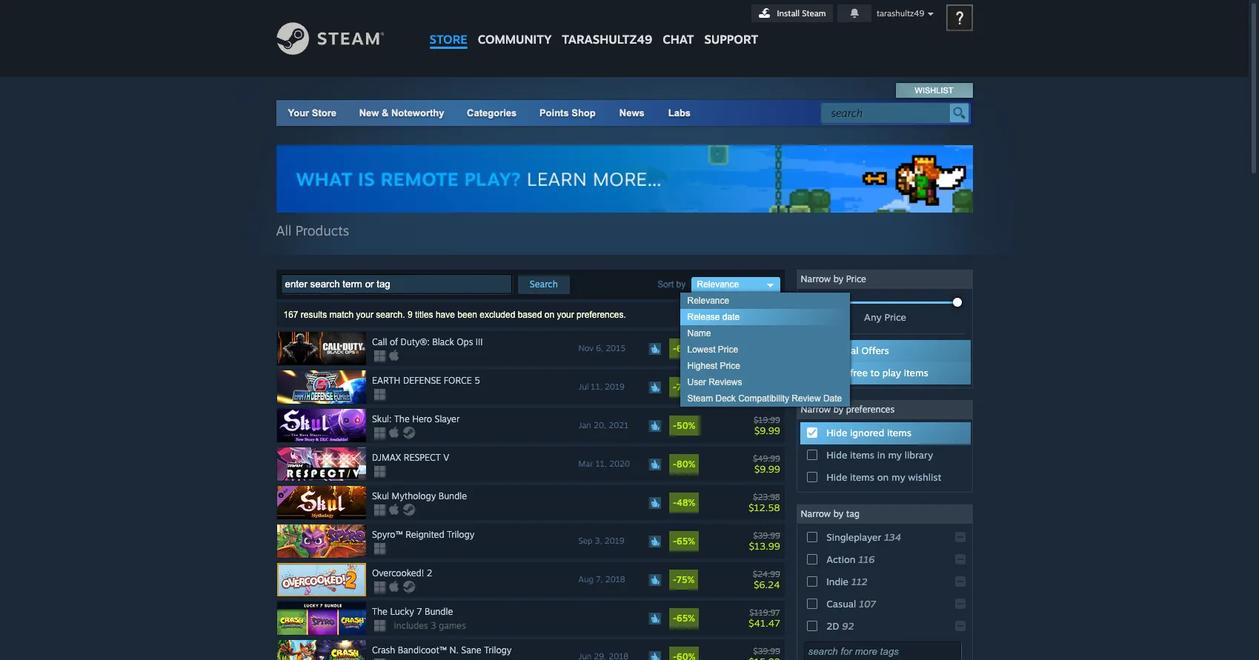 Task type: describe. For each thing, give the bounding box(es) containing it.
in
[[877, 449, 885, 461]]

chat link
[[657, 0, 699, 50]]

$12.58
[[749, 501, 780, 513]]

crash
[[372, 645, 395, 656]]

categories
[[467, 107, 517, 119]]

singleplayer 134
[[826, 531, 901, 543]]

special
[[826, 345, 858, 356]]

overcooked! 2
[[372, 568, 432, 579]]

70%
[[677, 382, 695, 393]]

2d 92
[[826, 620, 854, 632]]

2 your from the left
[[557, 310, 574, 320]]

of
[[390, 337, 398, 348]]

$17.99
[[749, 386, 780, 398]]

skul: the hero slayer
[[372, 414, 460, 425]]

date
[[823, 394, 842, 404]]

shop
[[572, 107, 596, 119]]

$23.98 $12.58
[[749, 492, 780, 513]]

price up any
[[846, 274, 866, 285]]

new
[[359, 107, 379, 119]]

$9.99 for -80%
[[754, 463, 780, 475]]

user
[[687, 377, 706, 388]]

casual
[[826, 598, 856, 610]]

any price
[[864, 311, 906, 323]]

titles
[[415, 310, 433, 320]]

11, for -80%
[[596, 459, 607, 469]]

steam inside "relevance release date name lowest price highest price user reviews steam deck compatibility review date"
[[687, 394, 713, 404]]

0 vertical spatial on
[[544, 310, 554, 320]]

$49.99
[[753, 453, 780, 464]]

free
[[850, 367, 868, 379]]

skul mythology bundle
[[372, 491, 467, 502]]

7
[[417, 606, 422, 617]]

search text field
[[831, 104, 946, 123]]

2018
[[605, 574, 625, 585]]

1 horizontal spatial tarashultz49
[[877, 8, 924, 19]]

1 - from the top
[[673, 343, 677, 354]]

2020
[[609, 459, 630, 469]]

$39.99 $13.99
[[749, 530, 780, 552]]

6,
[[596, 343, 603, 354]]

steam deck compatibility review date link
[[680, 391, 850, 407]]

based
[[518, 310, 542, 320]]

nov 6, 2015
[[578, 343, 626, 354]]

news
[[619, 107, 645, 119]]

n.
[[449, 645, 459, 656]]

80%
[[677, 459, 695, 470]]

50%
[[677, 420, 695, 431]]

- for $39.99 $13.99
[[673, 536, 677, 547]]

new & noteworthy
[[359, 107, 444, 119]]

65% for $13.99
[[677, 536, 695, 547]]

highest price link
[[680, 358, 850, 374]]

to
[[870, 367, 880, 379]]

2d
[[826, 620, 839, 632]]

65% for $41.47
[[677, 613, 695, 624]]

reignited
[[405, 529, 444, 540]]

special offers
[[826, 345, 889, 356]]

items right "play"
[[904, 367, 928, 379]]

items up hide items in my library
[[887, 427, 911, 439]]

your
[[288, 107, 309, 119]]

djmax
[[372, 452, 401, 463]]

1 vertical spatial bundle
[[425, 606, 453, 617]]

community link
[[473, 0, 557, 54]]

skul:
[[372, 414, 391, 425]]

support link
[[699, 0, 763, 50]]

67%
[[677, 343, 695, 354]]

by for narrow by preferences
[[833, 404, 844, 415]]

$13.99
[[749, 540, 780, 552]]

action 116
[[826, 554, 875, 565]]

support
[[704, 32, 758, 47]]

play
[[882, 367, 901, 379]]

$119.97
[[750, 607, 780, 618]]

library
[[905, 449, 933, 461]]

reviews
[[709, 377, 742, 388]]

hide for hide items on my wishlist
[[826, 471, 847, 483]]

ops
[[457, 337, 473, 348]]

9
[[408, 310, 412, 320]]

all products
[[276, 222, 349, 239]]

5
[[474, 375, 480, 386]]

price up reviews
[[720, 361, 740, 371]]

hide free to play items
[[826, 367, 928, 379]]

name link
[[680, 325, 850, 342]]

-80%
[[673, 459, 695, 470]]

1 horizontal spatial steam
[[802, 8, 826, 19]]

0 horizontal spatial the
[[372, 606, 388, 617]]

3,
[[595, 536, 602, 546]]

indie 112
[[826, 576, 867, 588]]

djmax respect v
[[372, 452, 449, 463]]

$24.99 $6.24
[[753, 569, 780, 590]]

my for on
[[891, 471, 905, 483]]

116
[[858, 554, 875, 565]]

indie
[[826, 576, 848, 588]]

jul 11, 2019
[[578, 382, 624, 392]]

-75%
[[673, 574, 695, 586]]

jan
[[578, 420, 591, 431]]

relevance for relevance
[[697, 279, 739, 290]]

$23.98
[[753, 492, 780, 502]]

- for $24.99 $6.24
[[673, 574, 677, 586]]

-50%
[[673, 420, 695, 431]]



Task type: locate. For each thing, give the bounding box(es) containing it.
0 horizontal spatial your
[[356, 310, 373, 320]]

have
[[436, 310, 455, 320]]

narrow right $19.99 at the bottom right
[[801, 404, 831, 415]]

compatibility
[[738, 394, 789, 404]]

offers
[[861, 345, 889, 356]]

-70% $17.99
[[673, 382, 780, 398]]

1 vertical spatial -65%
[[673, 613, 695, 624]]

sort by
[[657, 279, 686, 290]]

1 vertical spatial narrow
[[801, 404, 831, 415]]

trilogy right the reignited
[[447, 529, 474, 540]]

the right the skul:
[[394, 414, 410, 425]]

hide for hide free to play items
[[826, 367, 847, 379]]

preferences
[[846, 404, 895, 415]]

2015
[[606, 343, 626, 354]]

user reviews link
[[680, 374, 850, 391]]

$39.99 down $41.47
[[753, 646, 780, 656]]

hide down hide ignored items
[[826, 449, 847, 461]]

hero
[[412, 414, 432, 425]]

7 - from the top
[[673, 574, 677, 586]]

by right sort
[[676, 279, 686, 290]]

0 vertical spatial my
[[888, 449, 902, 461]]

None text field
[[804, 642, 961, 660]]

mar
[[578, 459, 593, 469]]

65% down the 48%
[[677, 536, 695, 547]]

0 vertical spatial $9.99
[[754, 424, 780, 436]]

items down hide items in my library
[[850, 471, 874, 483]]

relevance up release at the top
[[687, 296, 729, 306]]

store
[[429, 32, 467, 47]]

134
[[884, 531, 901, 543]]

- for $23.98 $12.58
[[673, 497, 677, 508]]

- right "2018"
[[673, 574, 677, 586]]

11, for -70%
[[591, 382, 602, 392]]

$39.99 down $12.58
[[753, 530, 780, 541]]

4 hide from the top
[[826, 471, 847, 483]]

respect
[[404, 452, 441, 463]]

11, right jul
[[591, 382, 602, 392]]

narrow by preferences
[[801, 404, 895, 415]]

3 hide from the top
[[826, 449, 847, 461]]

all
[[276, 222, 292, 239]]

the lucky 7 bundle
[[372, 606, 453, 617]]

narrow left tag
[[801, 508, 831, 520]]

nov
[[578, 343, 594, 354]]

on right the based
[[544, 310, 554, 320]]

1 horizontal spatial on
[[877, 471, 889, 483]]

been
[[457, 310, 477, 320]]

2 hide from the top
[[826, 427, 847, 439]]

- for $119.97 $41.47
[[673, 613, 677, 624]]

the
[[394, 414, 410, 425], [372, 606, 388, 617]]

$9.99 inside $49.99 $9.99
[[754, 463, 780, 475]]

-65% down the '-75%'
[[673, 613, 695, 624]]

5 - from the top
[[673, 497, 677, 508]]

by up the special
[[833, 274, 844, 285]]

11, right mar
[[596, 459, 607, 469]]

your right the based
[[557, 310, 574, 320]]

skul
[[372, 491, 389, 502]]

1 vertical spatial 2019
[[605, 536, 624, 546]]

1 horizontal spatial your
[[557, 310, 574, 320]]

0 vertical spatial relevance
[[697, 279, 739, 290]]

65% down 75% in the bottom of the page
[[677, 613, 695, 624]]

3 narrow from the top
[[801, 508, 831, 520]]

2 65% from the top
[[677, 613, 695, 624]]

points
[[539, 107, 569, 119]]

1 65% from the top
[[677, 536, 695, 547]]

points shop link
[[528, 100, 607, 126]]

1 vertical spatial the
[[372, 606, 388, 617]]

$9.99 up $23.98
[[754, 463, 780, 475]]

8 - from the top
[[673, 613, 677, 624]]

112
[[851, 576, 867, 588]]

1 vertical spatial trilogy
[[484, 645, 512, 656]]

0 vertical spatial -65%
[[673, 536, 695, 547]]

lucky
[[390, 606, 414, 617]]

- left lowest
[[673, 343, 677, 354]]

1 $9.99 from the top
[[754, 424, 780, 436]]

hide up narrow by tag
[[826, 471, 847, 483]]

hide left free
[[826, 367, 847, 379]]

-65% down '-48%' at right bottom
[[673, 536, 695, 547]]

sane
[[461, 645, 481, 656]]

0 vertical spatial narrow
[[801, 274, 831, 285]]

your right the match
[[356, 310, 373, 320]]

- inside -70% $17.99
[[673, 382, 677, 393]]

4 - from the top
[[673, 459, 677, 470]]

- up the '-75%'
[[673, 536, 677, 547]]

$39.99 for $39.99 $13.99
[[753, 530, 780, 541]]

narrow up release date link
[[801, 274, 831, 285]]

0 horizontal spatial tarashultz49
[[562, 32, 652, 47]]

2 - from the top
[[673, 382, 677, 393]]

chat
[[663, 32, 694, 47]]

hide down "narrow by preferences"
[[826, 427, 847, 439]]

any
[[864, 311, 882, 323]]

steam down user
[[687, 394, 713, 404]]

by left preferences
[[833, 404, 844, 415]]

the left "lucky"
[[372, 606, 388, 617]]

0 horizontal spatial trilogy
[[447, 529, 474, 540]]

1 horizontal spatial the
[[394, 414, 410, 425]]

-65% for $13.99
[[673, 536, 695, 547]]

items left in
[[850, 449, 874, 461]]

name
[[687, 328, 711, 339]]

- up '-48%' at right bottom
[[673, 459, 677, 470]]

price right lowest
[[718, 345, 738, 355]]

deck
[[716, 394, 736, 404]]

search
[[530, 279, 558, 290]]

1 horizontal spatial trilogy
[[484, 645, 512, 656]]

date
[[722, 312, 740, 322]]

excluded
[[480, 310, 515, 320]]

0 vertical spatial $39.99
[[753, 530, 780, 541]]

categories link
[[467, 107, 517, 119]]

relevance up date
[[697, 279, 739, 290]]

2 $9.99 from the top
[[754, 463, 780, 475]]

mar 11, 2020
[[578, 459, 630, 469]]

167 results match your search. 9 titles have been excluded based on your preferences.
[[283, 310, 626, 320]]

sort
[[657, 279, 674, 290]]

bundle up 3
[[425, 606, 453, 617]]

-65% for $41.47
[[673, 613, 695, 624]]

0 vertical spatial the
[[394, 414, 410, 425]]

labs link
[[656, 100, 703, 126]]

1 vertical spatial 65%
[[677, 613, 695, 624]]

1 $39.99 from the top
[[753, 530, 780, 541]]

tarashultz49 link
[[557, 0, 657, 54]]

relevance inside "relevance release date name lowest price highest price user reviews steam deck compatibility review date"
[[687, 296, 729, 306]]

community
[[478, 32, 552, 47]]

1 vertical spatial $9.99
[[754, 463, 780, 475]]

hide items on my wishlist
[[826, 471, 941, 483]]

1 your from the left
[[356, 310, 373, 320]]

2 -65% from the top
[[673, 613, 695, 624]]

my right in
[[888, 449, 902, 461]]

107
[[859, 598, 876, 610]]

$39.99 for $39.99
[[753, 646, 780, 656]]

2 2019 from the top
[[605, 536, 624, 546]]

0 horizontal spatial on
[[544, 310, 554, 320]]

6 - from the top
[[673, 536, 677, 547]]

1 vertical spatial on
[[877, 471, 889, 483]]

0 vertical spatial 2019
[[605, 382, 624, 392]]

tarashultz49
[[877, 8, 924, 19], [562, 32, 652, 47]]

2
[[427, 568, 432, 579]]

hide
[[826, 367, 847, 379], [826, 427, 847, 439], [826, 449, 847, 461], [826, 471, 847, 483]]

-65%
[[673, 536, 695, 547], [673, 613, 695, 624]]

1 vertical spatial tarashultz49
[[562, 32, 652, 47]]

points shop
[[539, 107, 596, 119]]

$9.99 for -50%
[[754, 424, 780, 436]]

0 vertical spatial trilogy
[[447, 529, 474, 540]]

wishlist
[[908, 471, 941, 483]]

lowest
[[687, 345, 716, 355]]

0 vertical spatial 11,
[[591, 382, 602, 392]]

narrow for hide
[[801, 404, 831, 415]]

relevance link up name "link"
[[680, 293, 850, 309]]

trilogy right sane
[[484, 645, 512, 656]]

- for $19.99 $9.99
[[673, 420, 677, 431]]

1 narrow from the top
[[801, 274, 831, 285]]

earth defense force 5
[[372, 375, 480, 386]]

2019 for -65%
[[605, 536, 624, 546]]

167
[[283, 310, 298, 320]]

hide ignored items
[[826, 427, 911, 439]]

- for $49.99 $9.99
[[673, 459, 677, 470]]

relevance for relevance release date name lowest price highest price user reviews steam deck compatibility review date
[[687, 296, 729, 306]]

$9.99 up the $49.99
[[754, 424, 780, 436]]

1 -65% from the top
[[673, 536, 695, 547]]

spyro™ reignited trilogy
[[372, 529, 474, 540]]

my left wishlist
[[891, 471, 905, 483]]

your
[[356, 310, 373, 320], [557, 310, 574, 320]]

2 vertical spatial narrow
[[801, 508, 831, 520]]

my for in
[[888, 449, 902, 461]]

0 vertical spatial bundle
[[438, 491, 467, 502]]

0 vertical spatial 65%
[[677, 536, 695, 547]]

-
[[673, 343, 677, 354], [673, 382, 677, 393], [673, 420, 677, 431], [673, 459, 677, 470], [673, 497, 677, 508], [673, 536, 677, 547], [673, 574, 677, 586], [673, 613, 677, 624]]

casual 107
[[826, 598, 876, 610]]

overcooked!
[[372, 568, 424, 579]]

3
[[431, 620, 436, 631]]

relevance
[[697, 279, 739, 290], [687, 296, 729, 306]]

includes
[[394, 620, 428, 631]]

2019
[[605, 382, 624, 392], [605, 536, 624, 546]]

None text field
[[280, 274, 512, 294]]

crash bandicoot™ n. sane trilogy
[[372, 645, 512, 656]]

aug 7, 2018
[[578, 574, 625, 585]]

1 vertical spatial steam
[[687, 394, 713, 404]]

2 $39.99 from the top
[[753, 646, 780, 656]]

price right any
[[884, 311, 906, 323]]

0 vertical spatial tarashultz49
[[877, 8, 924, 19]]

jul
[[578, 382, 589, 392]]

narrow for any
[[801, 274, 831, 285]]

narrow by price
[[801, 274, 866, 285]]

$9.99 inside $19.99 $9.99
[[754, 424, 780, 436]]

2 narrow from the top
[[801, 404, 831, 415]]

hide for hide ignored items
[[826, 427, 847, 439]]

0 horizontal spatial steam
[[687, 394, 713, 404]]

action
[[826, 554, 856, 565]]

by for narrow by price
[[833, 274, 844, 285]]

$19.99 $9.99
[[754, 415, 780, 436]]

black
[[432, 337, 454, 348]]

aug
[[578, 574, 594, 585]]

1 vertical spatial relevance
[[687, 296, 729, 306]]

sep
[[578, 536, 592, 546]]

by for sort by
[[676, 279, 686, 290]]

- left user
[[673, 382, 677, 393]]

by for narrow by tag
[[833, 508, 844, 520]]

bandicoot™
[[398, 645, 447, 656]]

$19.99
[[754, 415, 780, 425]]

steam right install
[[802, 8, 826, 19]]

1 vertical spatial $39.99
[[753, 646, 780, 656]]

2019 right 3,
[[605, 536, 624, 546]]

1 vertical spatial 11,
[[596, 459, 607, 469]]

relevance link up date
[[691, 277, 780, 293]]

1 2019 from the top
[[605, 382, 624, 392]]

2019 right jul
[[605, 382, 624, 392]]

your store
[[288, 107, 336, 119]]

hide for hide items in my library
[[826, 449, 847, 461]]

on down in
[[877, 471, 889, 483]]

wishlist
[[915, 86, 953, 95]]

1 vertical spatial my
[[891, 471, 905, 483]]

by left tag
[[833, 508, 844, 520]]

- down -80%
[[673, 497, 677, 508]]

$39.99 inside $39.99 $13.99
[[753, 530, 780, 541]]

tag
[[846, 508, 860, 520]]

0 vertical spatial steam
[[802, 8, 826, 19]]

- down the '-75%'
[[673, 613, 677, 624]]

3 - from the top
[[673, 420, 677, 431]]

sep 3, 2019
[[578, 536, 624, 546]]

results
[[301, 310, 327, 320]]

1 hide from the top
[[826, 367, 847, 379]]

bundle right mythology on the left bottom of page
[[438, 491, 467, 502]]

2019 for -70%
[[605, 382, 624, 392]]

- up -80%
[[673, 420, 677, 431]]

release
[[687, 312, 720, 322]]



Task type: vqa. For each thing, say whether or not it's contained in the screenshot.
to
yes



